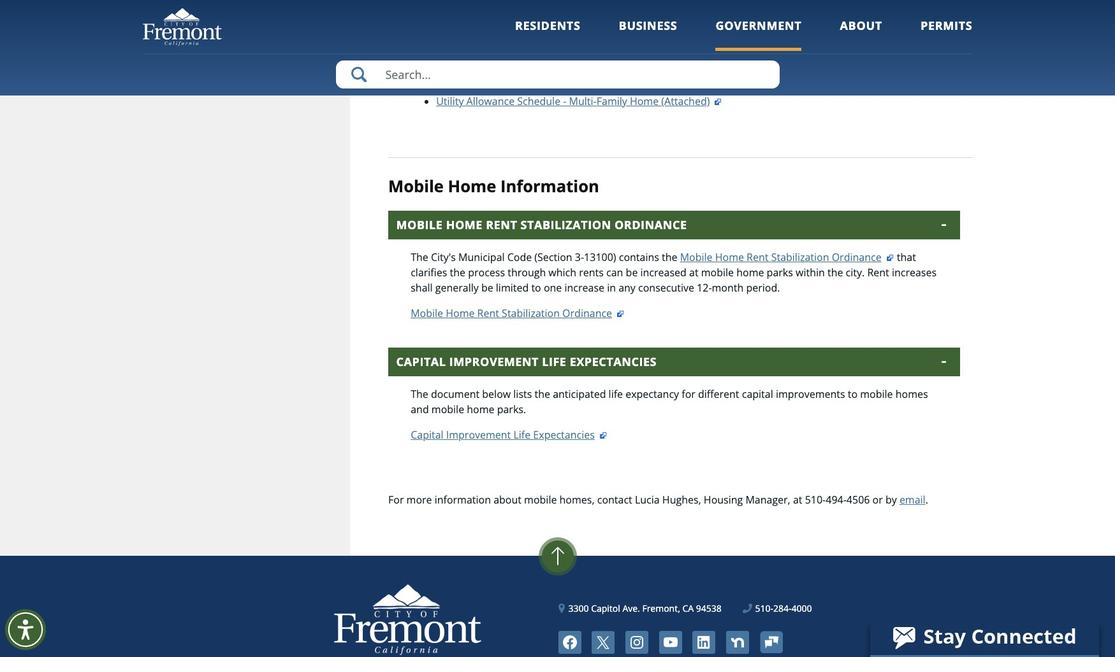 Task type: describe. For each thing, give the bounding box(es) containing it.
1 vertical spatial allowance
[[466, 79, 515, 93]]

manager,
[[746, 493, 790, 507]]

stay connected image
[[870, 620, 1098, 656]]

0 vertical spatial capital improvement life expectancies
[[396, 354, 657, 370]]

lists
[[513, 387, 532, 401]]

increase
[[565, 281, 604, 295]]

2 vertical spatial stabilization
[[502, 306, 560, 320]]

0 horizontal spatial of
[[447, 54, 457, 68]]

residents link
[[515, 18, 581, 51]]

different
[[698, 387, 739, 401]]

0 vertical spatial stabilization
[[521, 217, 611, 233]]

for
[[388, 493, 404, 507]]

can
[[606, 266, 623, 280]]

the city's municipal code (section 3-13100) contains the mobile home rent stabilization ordinance
[[411, 250, 881, 264]]

clarifies
[[411, 266, 447, 280]]

(section
[[534, 250, 572, 264]]

footer tw icon image
[[592, 632, 615, 655]]

about
[[840, 18, 882, 33]]

and
[[411, 403, 429, 417]]

1 vertical spatial housing
[[704, 493, 743, 507]]

94538
[[696, 603, 722, 615]]

1 vertical spatial alameda
[[459, 54, 501, 68]]

the right see
[[463, 38, 479, 52]]

the for the city's municipal code (section 3-13100) contains the mobile home rent stabilization ordinance
[[411, 250, 428, 264]]

the left city.
[[828, 266, 843, 280]]

the for the document below lists the anticipated life expectancy for different capital improvements to mobile homes and mobile home parks.
[[411, 387, 428, 401]]

3300 capitol ave. fremont, ca 94538 link
[[559, 602, 722, 616]]

the inside the document below lists the anticipated life expectancy for different capital improvements to mobile homes and mobile home parks.
[[535, 387, 550, 401]]

permits
[[921, 18, 973, 33]]

3300 capitol ave. fremont, ca 94538
[[568, 603, 722, 615]]

government link
[[716, 18, 802, 51]]

that
[[897, 250, 916, 264]]

0 vertical spatial expectancies
[[570, 354, 657, 370]]

contact
[[597, 493, 632, 507]]

1 vertical spatial mobile home rent stabilization ordinance
[[411, 306, 612, 320]]

on
[[788, 38, 800, 52]]

510-284-4000 link
[[743, 602, 812, 616]]

single
[[569, 79, 597, 93]]

4506
[[847, 493, 870, 507]]

tab list inside columnusercontrol3 main content
[[388, 211, 960, 463]]

0 vertical spatial alameda
[[675, 38, 717, 52]]

the up increased on the right top of page
[[662, 250, 677, 264]]

2 schedule from the top
[[517, 94, 560, 108]]

business
[[619, 18, 677, 33]]

email
[[899, 493, 925, 507]]

2 vertical spatial ordinance
[[562, 306, 612, 320]]

process
[[468, 266, 505, 280]]

hughes,
[[662, 493, 701, 507]]

city's
[[431, 250, 456, 264]]

footer fb icon image
[[558, 632, 581, 655]]

rent inside that clarifies the process through which rents can be increased at mobile home parks within the city. rent increases shall generally be limited to one increase in any consecutive 12-month period.
[[867, 266, 889, 280]]

mobile home information
[[388, 175, 599, 198]]

Search text field
[[336, 61, 779, 89]]

please see the following utility allowance schedules for alameda county based on the housing authority of county of alameda (haca):
[[411, 38, 919, 68]]

multi-
[[569, 94, 597, 108]]

1 horizontal spatial life
[[542, 354, 566, 370]]

home inside the document below lists the anticipated life expectancy for different capital improvements to mobile homes and mobile home parks.
[[467, 403, 494, 417]]

one
[[544, 281, 562, 295]]

schedules
[[608, 38, 656, 52]]

utility allowances
[[396, 5, 527, 20]]

1 schedule from the top
[[517, 79, 560, 93]]

please
[[411, 38, 441, 52]]

by
[[885, 493, 897, 507]]

0 vertical spatial improvement
[[449, 354, 539, 370]]

or
[[873, 493, 883, 507]]

capitol
[[591, 603, 620, 615]]

in
[[607, 281, 616, 295]]

fremont,
[[642, 603, 680, 615]]

mobile inside that clarifies the process through which rents can be increased at mobile home parks within the city. rent increases shall generally be limited to one increase in any consecutive 12-month period.
[[701, 266, 734, 280]]

based
[[756, 38, 785, 52]]

utility inside please see the following utility allowance schedules for alameda county based on the housing authority of county of alameda (haca):
[[527, 38, 555, 52]]

period.
[[746, 281, 780, 295]]

utility allowance schedule - multi-family home (attached) link
[[436, 94, 723, 108]]

1 vertical spatial expectancies
[[533, 428, 595, 442]]

about link
[[840, 18, 882, 51]]

to inside the document below lists the anticipated life expectancy for different capital improvements to mobile homes and mobile home parks.
[[848, 387, 858, 401]]

information
[[435, 493, 491, 507]]

footer my icon image
[[760, 632, 783, 654]]

(detached)
[[665, 79, 716, 93]]

footer li icon image
[[693, 632, 715, 655]]

1 horizontal spatial county
[[720, 38, 753, 52]]

below
[[482, 387, 511, 401]]

1 vertical spatial improvement
[[446, 428, 511, 442]]

1 horizontal spatial ordinance
[[615, 217, 687, 233]]

mobile down document in the bottom of the page
[[432, 403, 464, 417]]

lucia
[[635, 493, 660, 507]]

information
[[500, 175, 599, 198]]

the document below lists the anticipated life expectancy for different capital improvements to mobile homes and mobile home parks.
[[411, 387, 928, 417]]

city.
[[846, 266, 865, 280]]

0 horizontal spatial mobile home rent stabilization ordinance link
[[411, 306, 625, 320]]

through
[[508, 266, 546, 280]]

0 horizontal spatial be
[[481, 281, 493, 295]]

footer ig icon image
[[625, 632, 648, 655]]

generally
[[435, 281, 479, 295]]

footer nd icon image
[[726, 632, 749, 655]]

expectancy
[[626, 387, 679, 401]]

3300
[[568, 603, 589, 615]]

any
[[619, 281, 636, 295]]

.
[[925, 493, 928, 507]]

within
[[796, 266, 825, 280]]

4000
[[791, 603, 812, 615]]

government
[[716, 18, 802, 33]]



Task type: vqa. For each thing, say whether or not it's contained in the screenshot.
Tools.
no



Task type: locate. For each thing, give the bounding box(es) containing it.
home inside that clarifies the process through which rents can be increased at mobile home parks within the city. rent increases shall generally be limited to one increase in any consecutive 12-month period.
[[736, 266, 764, 280]]

stabilization
[[521, 217, 611, 233], [771, 250, 829, 264], [502, 306, 560, 320]]

284-
[[773, 603, 792, 615]]

capital improvement life expectancies
[[396, 354, 657, 370], [411, 428, 595, 442]]

0 vertical spatial at
[[689, 266, 698, 280]]

1 vertical spatial capital improvement life expectancies
[[411, 428, 595, 442]]

1 vertical spatial 510-
[[755, 603, 773, 615]]

tab list
[[388, 211, 960, 463]]

0 vertical spatial to
[[531, 281, 541, 295]]

footer yt icon image
[[659, 632, 682, 655]]

510-284-4000
[[755, 603, 812, 615]]

0 vertical spatial home
[[736, 266, 764, 280]]

510- left 4506
[[805, 493, 826, 507]]

to right improvements
[[848, 387, 858, 401]]

capital down and
[[411, 428, 443, 442]]

rent up code
[[486, 217, 517, 233]]

- left single
[[563, 79, 566, 93]]

(haca):
[[504, 54, 539, 68]]

business link
[[619, 18, 677, 51]]

the up the clarifies
[[411, 250, 428, 264]]

rent up parks
[[747, 250, 769, 264]]

month
[[712, 281, 744, 295]]

homes
[[896, 387, 928, 401]]

improvement
[[449, 354, 539, 370], [446, 428, 511, 442]]

2 vertical spatial allowance
[[466, 94, 515, 108]]

anticipated
[[553, 387, 606, 401]]

0 vertical spatial life
[[542, 354, 566, 370]]

mobile home rent stabilization ordinance link
[[680, 250, 894, 264], [411, 306, 625, 320]]

be down process
[[481, 281, 493, 295]]

improvement up below
[[449, 354, 539, 370]]

capital improvement life expectancies down parks.
[[411, 428, 595, 442]]

rent right city.
[[867, 266, 889, 280]]

expectancies
[[570, 354, 657, 370], [533, 428, 595, 442]]

1 horizontal spatial home
[[736, 266, 764, 280]]

at inside that clarifies the process through which rents can be increased at mobile home parks within the city. rent increases shall generally be limited to one increase in any consecutive 12-month period.
[[689, 266, 698, 280]]

municipal
[[458, 250, 505, 264]]

1 vertical spatial to
[[848, 387, 858, 401]]

county down government
[[720, 38, 753, 52]]

1 vertical spatial the
[[411, 387, 428, 401]]

stabilization down limited
[[502, 306, 560, 320]]

housing down about
[[821, 38, 860, 52]]

0 vertical spatial of
[[910, 38, 919, 52]]

life down parks.
[[514, 428, 531, 442]]

email link
[[899, 493, 925, 507]]

the up generally
[[450, 266, 465, 280]]

0 horizontal spatial county
[[411, 54, 445, 68]]

alameda up (detached)
[[675, 38, 717, 52]]

- left the multi-
[[563, 94, 566, 108]]

for more information about mobile homes, contact lucia hughes, housing manager, at 510-494-4506 or by email .
[[388, 493, 928, 507]]

ave.
[[622, 603, 640, 615]]

be up any on the top right
[[626, 266, 638, 280]]

0 vertical spatial mobile home rent stabilization ordinance link
[[680, 250, 894, 264]]

1 - from the top
[[563, 79, 566, 93]]

be
[[626, 266, 638, 280], [481, 281, 493, 295]]

which
[[549, 266, 576, 280]]

home up period.
[[736, 266, 764, 280]]

2 horizontal spatial ordinance
[[832, 250, 881, 264]]

1 vertical spatial schedule
[[517, 94, 560, 108]]

rent
[[486, 217, 517, 233], [747, 250, 769, 264], [867, 266, 889, 280], [477, 306, 499, 320]]

home down below
[[467, 403, 494, 417]]

improvement down parks.
[[446, 428, 511, 442]]

1 horizontal spatial alameda
[[675, 38, 717, 52]]

columnusercontrol3 main content
[[350, 0, 973, 556]]

shall
[[411, 281, 433, 295]]

utility allowance schedule - single family home (detached) utility allowance schedule - multi-family home (attached)
[[436, 79, 716, 108]]

life up anticipated
[[542, 354, 566, 370]]

510- up footer my icon at bottom
[[755, 603, 773, 615]]

for down the business
[[659, 38, 673, 52]]

ordinance up city.
[[832, 250, 881, 264]]

0 vertical spatial mobile home rent stabilization ordinance
[[396, 217, 687, 233]]

0 vertical spatial ordinance
[[615, 217, 687, 233]]

mobile right about
[[524, 493, 557, 507]]

utility allowance schedule - single family home (detached) link
[[436, 79, 729, 93]]

0 horizontal spatial ordinance
[[562, 306, 612, 320]]

ordinance
[[615, 217, 687, 233], [832, 250, 881, 264], [562, 306, 612, 320]]

1 horizontal spatial at
[[793, 493, 802, 507]]

allowances
[[445, 5, 527, 20]]

the right lists
[[535, 387, 550, 401]]

mobile home rent stabilization ordinance
[[396, 217, 687, 233], [411, 306, 612, 320]]

1 vertical spatial county
[[411, 54, 445, 68]]

1 vertical spatial stabilization
[[771, 250, 829, 264]]

2 the from the top
[[411, 387, 428, 401]]

schedule down '(haca):'
[[517, 79, 560, 93]]

about
[[494, 493, 521, 507]]

1 vertical spatial family
[[597, 94, 627, 108]]

more
[[406, 493, 432, 507]]

limited
[[496, 281, 529, 295]]

contains
[[619, 250, 659, 264]]

schedule down search text box at the top
[[517, 94, 560, 108]]

life
[[609, 387, 623, 401]]

of down see
[[447, 54, 457, 68]]

0 vertical spatial allowance
[[557, 38, 605, 52]]

tab list containing mobile home rent stabilization ordinance
[[388, 211, 960, 463]]

0 vertical spatial for
[[659, 38, 673, 52]]

housing inside please see the following utility allowance schedules for alameda county based on the housing authority of county of alameda (haca):
[[821, 38, 860, 52]]

1 vertical spatial be
[[481, 281, 493, 295]]

schedule
[[517, 79, 560, 93], [517, 94, 560, 108]]

1 horizontal spatial be
[[626, 266, 638, 280]]

code
[[507, 250, 532, 264]]

1 the from the top
[[411, 250, 428, 264]]

to inside that clarifies the process through which rents can be increased at mobile home parks within the city. rent increases shall generally be limited to one increase in any consecutive 12-month period.
[[531, 281, 541, 295]]

1 horizontal spatial of
[[910, 38, 919, 52]]

for
[[659, 38, 673, 52], [682, 387, 695, 401]]

0 vertical spatial county
[[720, 38, 753, 52]]

family down single
[[597, 94, 627, 108]]

expectancies down anticipated
[[533, 428, 595, 442]]

1 vertical spatial capital
[[411, 428, 443, 442]]

consecutive
[[638, 281, 694, 295]]

permits link
[[921, 18, 973, 51]]

capital up document in the bottom of the page
[[396, 354, 446, 370]]

to left one
[[531, 281, 541, 295]]

1 horizontal spatial 510-
[[805, 493, 826, 507]]

rents
[[579, 266, 604, 280]]

0 vertical spatial -
[[563, 79, 566, 93]]

1 vertical spatial ordinance
[[832, 250, 881, 264]]

2 - from the top
[[563, 94, 566, 108]]

12-
[[697, 281, 712, 295]]

stabilization up the within
[[771, 250, 829, 264]]

parks.
[[497, 403, 526, 417]]

1 horizontal spatial to
[[848, 387, 858, 401]]

stabilization up (section
[[521, 217, 611, 233]]

0 vertical spatial 510-
[[805, 493, 826, 507]]

0 vertical spatial housing
[[821, 38, 860, 52]]

family right single
[[600, 79, 631, 93]]

at right manager,
[[793, 493, 802, 507]]

0 vertical spatial schedule
[[517, 79, 560, 93]]

the up and
[[411, 387, 428, 401]]

capital
[[396, 354, 446, 370], [411, 428, 443, 442]]

homes,
[[559, 493, 595, 507]]

capital improvement life expectancies link
[[411, 428, 607, 442]]

for left different
[[682, 387, 695, 401]]

home
[[736, 266, 764, 280], [467, 403, 494, 417]]

following
[[481, 38, 524, 52]]

0 vertical spatial family
[[600, 79, 631, 93]]

0 horizontal spatial life
[[514, 428, 531, 442]]

1 vertical spatial for
[[682, 387, 695, 401]]

that clarifies the process through which rents can be increased at mobile home parks within the city. rent increases shall generally be limited to one increase in any consecutive 12-month period.
[[411, 250, 937, 295]]

mobile home rent stabilization ordinance link down limited
[[411, 306, 625, 320]]

of
[[910, 38, 919, 52], [447, 54, 457, 68]]

increases
[[892, 266, 937, 280]]

1 vertical spatial life
[[514, 428, 531, 442]]

0 vertical spatial be
[[626, 266, 638, 280]]

0 horizontal spatial alameda
[[459, 54, 501, 68]]

0 horizontal spatial 510-
[[755, 603, 773, 615]]

0 horizontal spatial to
[[531, 281, 541, 295]]

ca
[[682, 603, 694, 615]]

the right "on"
[[803, 38, 818, 52]]

rent down limited
[[477, 306, 499, 320]]

authority
[[863, 38, 907, 52]]

increased
[[640, 266, 687, 280]]

1 horizontal spatial housing
[[821, 38, 860, 52]]

1 vertical spatial of
[[447, 54, 457, 68]]

1 vertical spatial mobile home rent stabilization ordinance link
[[411, 306, 625, 320]]

mobile home rent stabilization ordinance up (section
[[396, 217, 687, 233]]

mobile left homes
[[860, 387, 893, 401]]

494-
[[826, 493, 847, 507]]

mobile home rent stabilization ordinance link up parks
[[680, 250, 894, 264]]

capital improvement life expectancies up lists
[[396, 354, 657, 370]]

mobile home rent stabilization ordinance down limited
[[411, 306, 612, 320]]

home
[[633, 79, 662, 93], [630, 94, 659, 108], [448, 175, 496, 198], [446, 217, 483, 233], [715, 250, 744, 264], [446, 306, 475, 320]]

1 horizontal spatial mobile home rent stabilization ordinance link
[[680, 250, 894, 264]]

to
[[531, 281, 541, 295], [848, 387, 858, 401]]

1 horizontal spatial for
[[682, 387, 695, 401]]

ordinance up the city's municipal code (section 3-13100) contains the mobile home rent stabilization ordinance
[[615, 217, 687, 233]]

at up 12-
[[689, 266, 698, 280]]

0 horizontal spatial for
[[659, 38, 673, 52]]

allowance inside please see the following utility allowance schedules for alameda county based on the housing authority of county of alameda (haca):
[[557, 38, 605, 52]]

0 vertical spatial capital
[[396, 354, 446, 370]]

residents
[[515, 18, 581, 33]]

0 vertical spatial the
[[411, 250, 428, 264]]

housing right the hughes,
[[704, 493, 743, 507]]

alameda
[[675, 38, 717, 52], [459, 54, 501, 68]]

1 vertical spatial home
[[467, 403, 494, 417]]

510- inside columnusercontrol3 main content
[[805, 493, 826, 507]]

13100)
[[584, 250, 616, 264]]

1 vertical spatial -
[[563, 94, 566, 108]]

parks
[[767, 266, 793, 280]]

capital
[[742, 387, 773, 401]]

(attached)
[[661, 94, 710, 108]]

improvements
[[776, 387, 845, 401]]

3-
[[575, 250, 584, 264]]

0 horizontal spatial housing
[[704, 493, 743, 507]]

0 horizontal spatial at
[[689, 266, 698, 280]]

county down the please
[[411, 54, 445, 68]]

utility
[[396, 5, 442, 20], [527, 38, 555, 52], [436, 79, 464, 93], [436, 94, 464, 108]]

510-
[[805, 493, 826, 507], [755, 603, 773, 615]]

mobile up month
[[701, 266, 734, 280]]

expectancies up life
[[570, 354, 657, 370]]

allowance
[[557, 38, 605, 52], [466, 79, 515, 93], [466, 94, 515, 108]]

for inside the document below lists the anticipated life expectancy for different capital improvements to mobile homes and mobile home parks.
[[682, 387, 695, 401]]

1 vertical spatial at
[[793, 493, 802, 507]]

for inside please see the following utility allowance schedules for alameda county based on the housing authority of county of alameda (haca):
[[659, 38, 673, 52]]

alameda down following
[[459, 54, 501, 68]]

ordinance down increase
[[562, 306, 612, 320]]

housing
[[821, 38, 860, 52], [704, 493, 743, 507]]

at
[[689, 266, 698, 280], [793, 493, 802, 507]]

family
[[600, 79, 631, 93], [597, 94, 627, 108]]

0 horizontal spatial home
[[467, 403, 494, 417]]

the inside the document below lists the anticipated life expectancy for different capital improvements to mobile homes and mobile home parks.
[[411, 387, 428, 401]]

of right authority
[[910, 38, 919, 52]]

mobile
[[701, 266, 734, 280], [860, 387, 893, 401], [432, 403, 464, 417], [524, 493, 557, 507]]

see
[[444, 38, 460, 52]]



